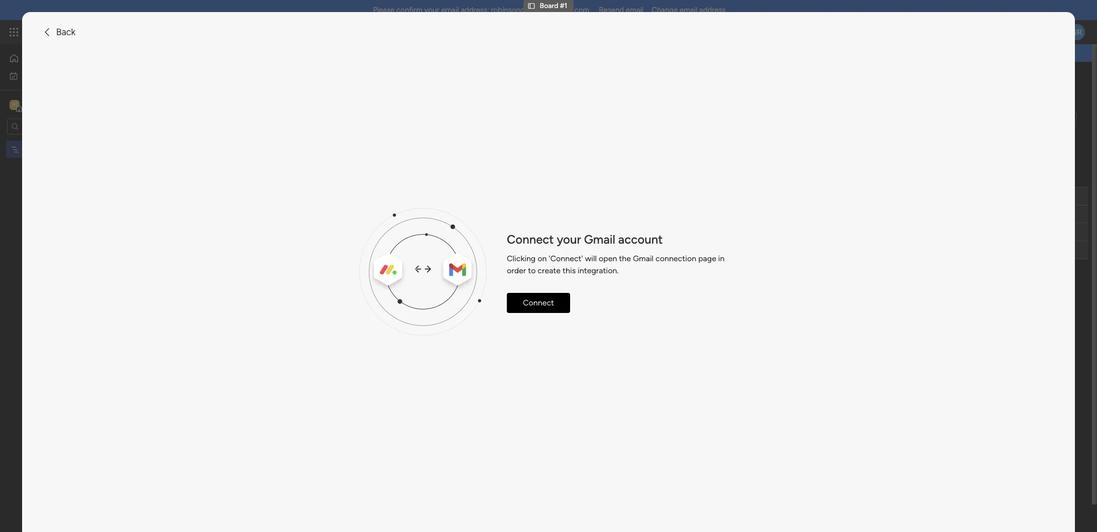 Task type: locate. For each thing, give the bounding box(es) containing it.
connect your gmail account
[[507, 232, 663, 247]]

1 email from the left
[[441, 6, 459, 15]]

1 vertical spatial #1
[[44, 145, 51, 153]]

the
[[619, 254, 631, 264]]

m
[[12, 100, 18, 109]]

connect up clicking
[[507, 232, 554, 247]]

back button
[[38, 24, 80, 40]]

2 horizontal spatial email
[[680, 6, 698, 15]]

change email address link
[[652, 6, 726, 15]]

0 horizontal spatial #1
[[44, 145, 51, 153]]

0 horizontal spatial email
[[441, 6, 459, 15]]

your
[[424, 6, 439, 15], [557, 232, 581, 247]]

account
[[618, 232, 663, 247]]

connect
[[507, 232, 554, 247], [523, 298, 554, 308]]

order
[[507, 266, 526, 276]]

3 email from the left
[[680, 6, 698, 15]]

connect image
[[359, 208, 487, 336]]

#1 left "resend"
[[560, 1, 567, 10]]

confirm
[[396, 6, 423, 15]]

0 horizontal spatial gmail
[[584, 232, 615, 247]]

1 horizontal spatial board
[[540, 1, 558, 10]]

page
[[698, 254, 716, 264]]

connection
[[656, 254, 696, 264]]

this
[[563, 266, 576, 276]]

1 vertical spatial board #1
[[24, 145, 51, 153]]

#1
[[560, 1, 567, 10], [44, 145, 51, 153]]

connect inside button
[[523, 298, 554, 308]]

0 vertical spatial connect
[[507, 232, 554, 247]]

gmail
[[584, 232, 615, 247], [633, 254, 654, 264]]

1 horizontal spatial board #1
[[540, 1, 567, 10]]

integration.
[[578, 266, 619, 276]]

0 vertical spatial gmail
[[584, 232, 615, 247]]

#1 inside list box
[[44, 145, 51, 153]]

gmail down $500
[[633, 254, 654, 264]]

in
[[718, 254, 725, 264]]

1 horizontal spatial your
[[557, 232, 581, 247]]

address:
[[461, 6, 489, 15]]

1 horizontal spatial email
[[626, 6, 644, 15]]

change
[[652, 6, 678, 15]]

#1 down 'search in workspace' field
[[44, 145, 51, 153]]

home image
[[9, 53, 19, 63]]

2 email from the left
[[626, 6, 644, 15]]

your right confirm
[[424, 6, 439, 15]]

resend email
[[599, 6, 644, 15]]

your up 'connect'
[[557, 232, 581, 247]]

board #1
[[540, 1, 567, 10], [24, 145, 51, 153]]

gmail up open
[[584, 232, 615, 247]]

email right "resend"
[[626, 6, 644, 15]]

0 horizontal spatial board
[[24, 145, 42, 153]]

email
[[441, 6, 459, 15], [626, 6, 644, 15], [680, 6, 698, 15]]

1 vertical spatial your
[[557, 232, 581, 247]]

0 horizontal spatial board #1
[[24, 145, 51, 153]]

main
[[23, 100, 41, 109]]

1 horizontal spatial gmail
[[633, 254, 654, 264]]

main workspace
[[23, 100, 82, 109]]

robinsongreg175@gmail.com
[[491, 6, 589, 15]]

board #1 inside board #1 list box
[[24, 145, 51, 153]]

board
[[540, 1, 558, 10], [24, 145, 42, 153]]

1 vertical spatial connect
[[523, 298, 554, 308]]

resend email link
[[599, 6, 644, 15]]

option
[[0, 140, 128, 142]]

connect down to
[[523, 298, 554, 308]]

will
[[585, 254, 597, 264]]

please
[[373, 6, 395, 15]]

email for change email address
[[680, 6, 698, 15]]

0 horizontal spatial your
[[424, 6, 439, 15]]

1 vertical spatial gmail
[[633, 254, 654, 264]]

email left address:
[[441, 6, 459, 15]]

0 vertical spatial #1
[[560, 1, 567, 10]]

change email address
[[652, 6, 726, 15]]

email right change
[[680, 6, 698, 15]]

sum
[[649, 251, 661, 258]]

1 vertical spatial board
[[24, 145, 42, 153]]

connect button
[[507, 293, 570, 313]]

gmail inside clicking on 'connect' will open the gmail connection page in order to create this integration.
[[633, 254, 654, 264]]



Task type: vqa. For each thing, say whether or not it's contained in the screenshot.
MANAGE
no



Task type: describe. For each thing, give the bounding box(es) containing it.
back
[[56, 27, 76, 38]]

create
[[538, 266, 561, 276]]

my work image
[[9, 71, 18, 80]]

connect for connect your gmail account
[[507, 232, 554, 247]]

'connect'
[[549, 254, 583, 264]]

$500
[[646, 244, 663, 252]]

select product image
[[9, 27, 19, 37]]

board inside list box
[[24, 145, 42, 153]]

$500 sum
[[646, 244, 663, 258]]

nov 23
[[433, 211, 454, 218]]

address
[[699, 6, 726, 15]]

please confirm your email address: robinsongreg175@gmail.com
[[373, 6, 589, 15]]

0 vertical spatial your
[[424, 6, 439, 15]]

monday button
[[26, 19, 160, 45]]

nov
[[433, 211, 446, 218]]

greg robinson image
[[1069, 24, 1085, 40]]

clicking on 'connect' will open the gmail connection page in order to create this integration.
[[507, 254, 725, 276]]

on
[[538, 254, 547, 264]]

0 vertical spatial board
[[540, 1, 558, 10]]

collapse board header image
[[1067, 112, 1075, 120]]

workspace image
[[10, 99, 20, 110]]

23
[[447, 211, 454, 218]]

email for resend email
[[626, 6, 644, 15]]

to
[[528, 266, 536, 276]]

board #1 list box
[[0, 139, 128, 293]]

0 vertical spatial board #1
[[540, 1, 567, 10]]

1 horizontal spatial #1
[[560, 1, 567, 10]]

monday
[[45, 26, 79, 38]]

workspace selection element
[[10, 99, 84, 112]]

connect for connect
[[523, 298, 554, 308]]

clicking
[[507, 254, 536, 264]]

Search in workspace field
[[21, 121, 84, 132]]

open
[[599, 254, 617, 264]]

workspace
[[43, 100, 82, 109]]

resend
[[599, 6, 624, 15]]



